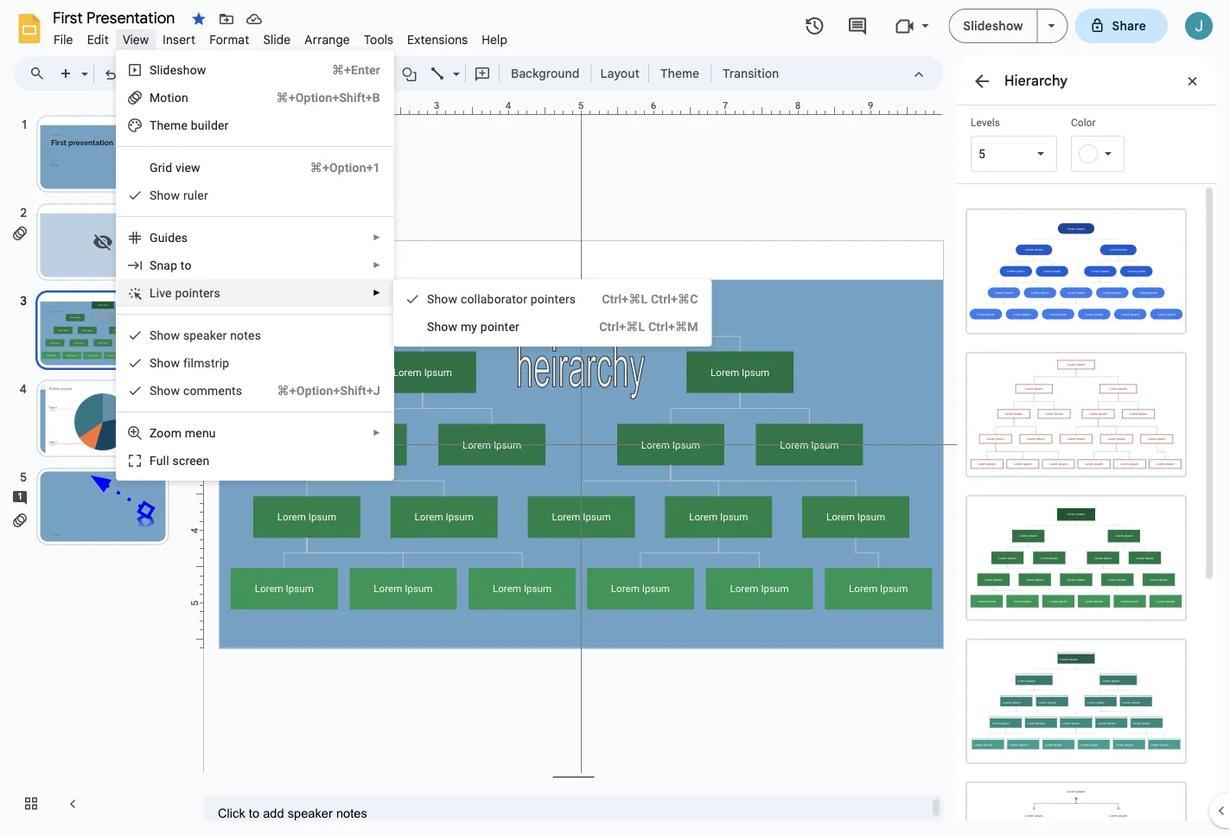 Task type: locate. For each thing, give the bounding box(es) containing it.
format menu item
[[203, 29, 256, 50]]

levels
[[971, 117, 1001, 129]]

0 vertical spatial ctrl+⌘l
[[602, 292, 648, 306]]

► for l ive pointers
[[373, 288, 381, 298]]

0 vertical spatial m
[[170, 118, 181, 132]]

c
[[183, 384, 190, 398]]

file
[[54, 32, 73, 47]]

show left f
[[150, 356, 180, 370]]

presentation options image
[[1049, 24, 1056, 28]]

insert menu item
[[156, 29, 203, 50]]

insert
[[163, 32, 196, 47]]

show left the 'c'
[[150, 384, 180, 398]]

1 horizontal spatial m
[[461, 320, 472, 334]]

navigation
[[0, 98, 190, 836]]

show for show c omments
[[150, 384, 180, 398]]

⌘+option+1 element
[[290, 159, 380, 176]]

n
[[230, 328, 237, 343]]

snap to x element
[[150, 258, 197, 272]]

►
[[373, 233, 381, 243], [373, 260, 381, 270], [373, 288, 381, 298], [373, 428, 381, 438]]

y
[[472, 320, 478, 334]]

slideshow for 'slideshow' button
[[964, 18, 1024, 33]]

slideshow inside button
[[964, 18, 1024, 33]]

slideshow inside menu
[[150, 63, 206, 77]]

omments
[[190, 384, 242, 398]]

the m e builder
[[150, 118, 229, 132]]

pointers
[[175, 286, 220, 300], [531, 292, 576, 306]]

arrange
[[305, 32, 350, 47]]

show collaborator pointers o element
[[427, 292, 581, 306]]

tools menu item
[[357, 29, 401, 50]]

m down 'motion a' element
[[170, 118, 181, 132]]

edit menu item
[[80, 29, 116, 50]]

ctrl+⌘l inside "ctrl+⌘l ctrl+⌘c" element
[[602, 292, 648, 306]]

⌘+option+1
[[310, 160, 380, 175]]

show speaker n otes
[[150, 328, 261, 343]]

pointers down to
[[175, 286, 220, 300]]

ctrl+⌘l up the ctrl+⌘l ctrl+⌘m element
[[602, 292, 648, 306]]

help menu item
[[475, 29, 515, 50]]

background
[[511, 66, 580, 81]]

f
[[150, 454, 156, 468]]

layout button
[[595, 61, 645, 86]]

⌘+option+shift+b
[[276, 90, 380, 105]]

1 horizontal spatial pointers
[[531, 292, 576, 306]]

0 horizontal spatial slideshow
[[150, 63, 206, 77]]

show ruler r element
[[150, 188, 214, 202]]

show m y pointer
[[427, 320, 520, 334]]

3 ► from the top
[[373, 288, 381, 298]]

slide
[[263, 32, 291, 47]]

show filmstrip f element
[[150, 356, 235, 370]]

show left r
[[150, 188, 180, 202]]

ctrl+⌘l
[[602, 292, 648, 306], [600, 320, 645, 334]]

Menus field
[[22, 61, 60, 86]]

menu bar
[[47, 22, 515, 51]]

slideshow
[[964, 18, 1024, 33], [150, 63, 206, 77]]

view
[[176, 160, 201, 175]]

menu containing sh
[[393, 279, 712, 347]]

menu bar containing file
[[47, 22, 515, 51]]

1 vertical spatial slideshow
[[150, 63, 206, 77]]

pointers right "collaborator"
[[531, 292, 576, 306]]

m for y
[[461, 320, 472, 334]]

2 ► from the top
[[373, 260, 381, 270]]

⌘+option+shift+j element
[[257, 382, 380, 400]]

w
[[448, 292, 458, 306]]

builder
[[191, 118, 229, 132]]

snap
[[150, 258, 177, 272]]

l
[[150, 286, 156, 300]]

m
[[170, 118, 181, 132], [461, 320, 472, 334]]

1 horizontal spatial slideshow
[[964, 18, 1024, 33]]

menu
[[110, 50, 394, 836], [393, 279, 712, 347]]

ctrl+⌘l ctrl+⌘m
[[600, 320, 699, 334]]

show
[[150, 188, 180, 202], [427, 320, 458, 334], [150, 328, 180, 343], [150, 356, 180, 370], [150, 384, 180, 398]]

4 ► from the top
[[373, 428, 381, 438]]

live pointers l element
[[150, 286, 226, 300]]

m left pointer
[[461, 320, 472, 334]]

Team hierarchy with five levels with naked text labels. Accent color: #9c27b0, close to light purple 12. radio
[[957, 773, 1196, 836]]

show speaker notes n element
[[150, 328, 266, 343]]

1 ► from the top
[[373, 233, 381, 243]]

slide menu item
[[256, 29, 298, 50]]

background button
[[503, 61, 588, 86]]

slideshow up 'motion a' element
[[150, 63, 206, 77]]

0 vertical spatial slideshow
[[964, 18, 1024, 33]]

format
[[209, 32, 249, 47]]

0 horizontal spatial pointers
[[175, 286, 220, 300]]

extensions
[[407, 32, 468, 47]]

menu bar inside menu bar banner
[[47, 22, 515, 51]]

layout
[[601, 66, 640, 81]]

collaborator
[[461, 292, 528, 306]]

Team hierarchy with five levels with rectangles and left aligned titles. Accent color: #26a69a, close to green 11. radio
[[957, 630, 1196, 773]]

slideshow for slideshow p element
[[150, 63, 206, 77]]

► for es
[[373, 233, 381, 243]]

1 vertical spatial m
[[461, 320, 472, 334]]

show down o
[[427, 320, 458, 334]]

⌘+option+shift+b element
[[256, 89, 380, 106]]

levels list box
[[971, 116, 1058, 172]]

slideshow p element
[[150, 63, 212, 77]]

0 horizontal spatial m
[[170, 118, 181, 132]]

show up show f ilmstrip
[[150, 328, 180, 343]]

1 vertical spatial ctrl+⌘l
[[600, 320, 645, 334]]

option group
[[957, 184, 1203, 836]]

show r uler
[[150, 188, 208, 202]]

tools
[[364, 32, 394, 47]]

g
[[150, 160, 158, 175]]

motion a element
[[150, 90, 194, 105]]

menu containing slideshow
[[110, 50, 394, 836]]

hierarchy application
[[0, 0, 1231, 836]]

gui d es
[[150, 231, 188, 245]]

slideshow left presentation options icon
[[964, 18, 1024, 33]]

show f ilmstrip
[[150, 356, 230, 370]]

z
[[150, 426, 157, 440]]

ctrl+⌘l down "ctrl+⌘l ctrl+⌘c" element
[[600, 320, 645, 334]]

file menu item
[[47, 29, 80, 50]]

⌘+enter element
[[311, 61, 380, 79]]

sh
[[427, 292, 441, 306]]

show for show r uler
[[150, 188, 180, 202]]

⌘+option+shift+j
[[277, 384, 380, 398]]



Task type: describe. For each thing, give the bounding box(es) containing it.
color button
[[1072, 116, 1158, 172]]

otes
[[237, 328, 261, 343]]

Team hierarchy with five levels with rectangles. Accent color: #0f9d58, close to green 11. radio
[[957, 487, 1196, 630]]

uler
[[188, 188, 208, 202]]

motion
[[150, 90, 189, 105]]

d
[[168, 231, 175, 245]]

ctrl+⌘l ctrl+⌘c element
[[581, 291, 699, 308]]

extensions menu item
[[401, 29, 475, 50]]

view
[[123, 32, 149, 47]]

zoom menu z element
[[150, 426, 221, 440]]

share button
[[1076, 9, 1169, 43]]

edit
[[87, 32, 109, 47]]

view menu item
[[116, 29, 156, 50]]

option group inside hierarchy section
[[957, 184, 1203, 836]]

navigation inside hierarchy application
[[0, 98, 190, 836]]

rid
[[158, 160, 172, 175]]

Team hierarchy with five levels with outline on rectangles. Accent color: #db4437, close to light red berry 1. radio
[[957, 343, 1196, 487]]

snap to
[[150, 258, 192, 272]]

screen
[[173, 454, 210, 468]]

m for e
[[170, 118, 181, 132]]

transition button
[[715, 61, 787, 86]]

es
[[175, 231, 188, 245]]

5
[[979, 147, 986, 161]]

menu bar banner
[[0, 0, 1231, 836]]

show for show speaker n otes
[[150, 328, 180, 343]]

arrange menu item
[[298, 29, 357, 50]]

show comments c element
[[150, 384, 248, 398]]

new slide with layout image
[[77, 62, 88, 68]]

ctrl+⌘l for ctrl+⌘l ctrl+⌘m
[[600, 320, 645, 334]]

full screen u element
[[150, 454, 215, 468]]

speaker
[[183, 328, 227, 343]]

transition
[[723, 66, 779, 81]]

f
[[183, 356, 188, 370]]

the
[[150, 118, 170, 132]]

ctrl+⌘l ctrl+⌘m element
[[579, 318, 699, 336]]

f u ll screen
[[150, 454, 210, 468]]

sh o w collaborator pointers
[[427, 292, 576, 306]]

oom
[[157, 426, 182, 440]]

slideshow button
[[949, 9, 1038, 43]]

Star checkbox
[[187, 7, 211, 31]]

Rename text field
[[47, 7, 185, 28]]

help
[[482, 32, 508, 47]]

shape image
[[400, 61, 420, 86]]

show for show f ilmstrip
[[150, 356, 180, 370]]

l ive pointers
[[150, 286, 220, 300]]

theme
[[661, 66, 700, 81]]

r
[[183, 188, 188, 202]]

hierarchy
[[1005, 72, 1068, 89]]

share
[[1113, 18, 1147, 33]]

gui
[[150, 231, 168, 245]]

guides d element
[[150, 231, 193, 245]]

color
[[1072, 117, 1096, 129]]

show for show m y pointer
[[427, 320, 458, 334]]

ctrl+⌘l for ctrl+⌘l ctrl+⌘c
[[602, 292, 648, 306]]

hierarchy section
[[957, 56, 1217, 836]]

Team hierarchy with five levels with rounded rectangles. Accent color: #4285f4, close to cornflower blue. radio
[[957, 200, 1196, 343]]

u
[[156, 454, 163, 468]]

ll
[[163, 454, 169, 468]]

main toolbar
[[51, 61, 788, 86]]

ilmstrip
[[188, 356, 230, 370]]

⌘+enter
[[332, 63, 380, 77]]

z oom menu
[[150, 426, 216, 440]]

► for z oom menu
[[373, 428, 381, 438]]

theme button
[[653, 61, 708, 86]]

show c omments
[[150, 384, 242, 398]]

show my pointer m element
[[427, 320, 525, 334]]

g rid view
[[150, 160, 201, 175]]

e
[[181, 118, 188, 132]]

to
[[181, 258, 192, 272]]

menu
[[185, 426, 216, 440]]

o
[[441, 292, 448, 306]]

grid view g element
[[150, 160, 206, 175]]

theme builder m element
[[150, 118, 234, 132]]

ive
[[156, 286, 172, 300]]

ctrl+⌘l ctrl+⌘c
[[602, 292, 699, 306]]

ctrl+⌘c
[[651, 292, 699, 306]]

pointer
[[481, 320, 520, 334]]

ctrl+⌘m
[[649, 320, 699, 334]]



Task type: vqa. For each thing, say whether or not it's contained in the screenshot.


